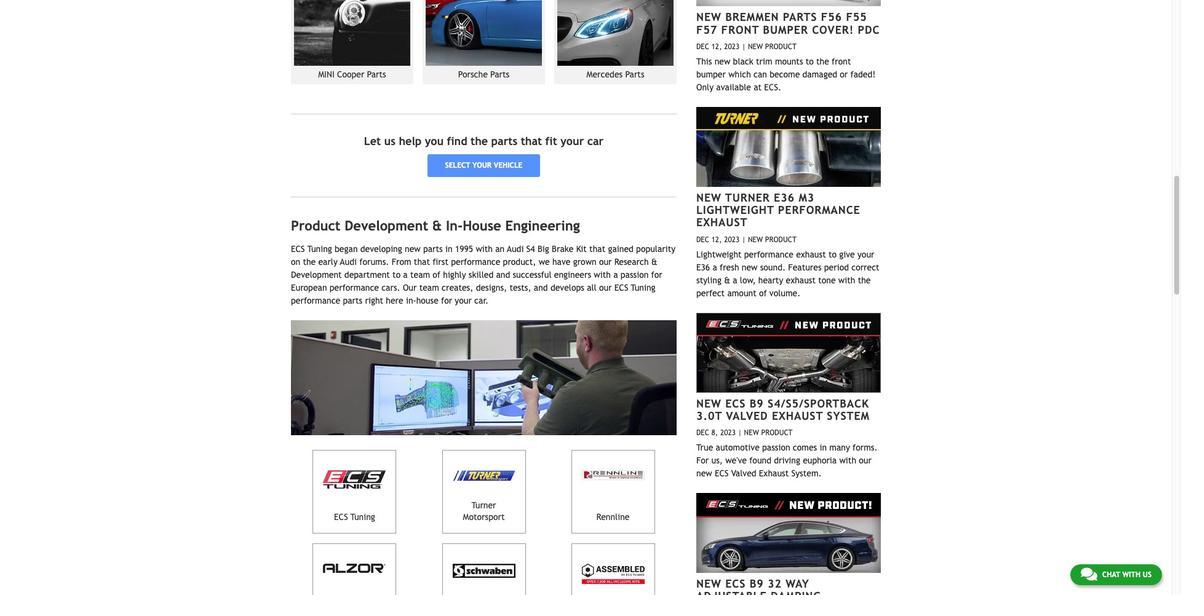 Task type: vqa. For each thing, say whether or not it's contained in the screenshot.
Turner within New Turner E36 M3 Lightweight Performance Exhaust
yes



Task type: locate. For each thing, give the bounding box(es) containing it.
0 horizontal spatial e36
[[697, 262, 710, 272]]

performance
[[745, 250, 794, 259], [451, 258, 501, 267], [330, 283, 379, 293], [291, 296, 340, 306]]

first
[[433, 258, 449, 267]]

f56
[[821, 11, 843, 24]]

product inside dec 8, 2023 | new product true automotive passion comes in many forms. for us, we've found driving euphoria with our new ecs valved exhaust system.
[[762, 429, 793, 438]]

new
[[748, 42, 763, 51], [697, 191, 722, 204], [748, 235, 763, 244], [744, 429, 759, 438], [697, 578, 722, 591]]

of down hearty on the top
[[759, 288, 767, 298]]

b9 inside new ecs b9 32 way adjustable dampin
[[750, 578, 764, 591]]

parts inside 'link'
[[491, 70, 510, 80]]

exhaust up features
[[796, 250, 826, 259]]

development up european
[[291, 270, 342, 280]]

| inside dec 8, 2023 | new product true automotive passion comes in many forms. for us, we've found driving euphoria with our new ecs valved exhaust system.
[[738, 429, 742, 438]]

ecs right 3.0t
[[726, 397, 746, 410]]

| inside dec 12, 2023 | new product this new black trim mounts to the front bumper which can become damaged or faded! only available at ecs.
[[742, 42, 746, 51]]

of inside "ecs tuning began developing new parts in 1995 with an audi s4 big brake kit that gained popularity on the early audi forums. from that first performance product, we have grown our research & development department to a team of highly skilled and successful engineers with a passion for european performance cars. our team creates, designs, tests, and develops all our ecs tuning performance parts right here in-house for your car."
[[433, 270, 441, 280]]

creates,
[[442, 283, 474, 293]]

1 vertical spatial |
[[742, 235, 746, 244]]

team
[[410, 270, 430, 280], [420, 283, 439, 293]]

2 vertical spatial that
[[414, 258, 430, 267]]

let
[[364, 135, 381, 148]]

2 b9 from the top
[[750, 578, 764, 591]]

exhaust
[[796, 250, 826, 259], [786, 275, 816, 285]]

0 horizontal spatial development
[[291, 270, 342, 280]]

| up black
[[742, 42, 746, 51]]

ecs left the 32
[[726, 578, 746, 591]]

with down "period"
[[839, 275, 856, 285]]

2023 up fresh
[[724, 235, 740, 244]]

0 vertical spatial parts
[[491, 135, 518, 148]]

system.
[[792, 469, 822, 479]]

an
[[496, 245, 505, 254]]

0 vertical spatial for
[[651, 270, 663, 280]]

forums.
[[360, 258, 389, 267]]

lightweight inside the dec 12, 2023 | new product lightweight performance exhaust to give your e36 a fresh new sound. features period correct styling & a low, hearty exhaust tone with the perfect amount of volume.
[[697, 250, 742, 259]]

our inside dec 8, 2023 | new product true automotive passion comes in many forms. for us, we've found driving euphoria with our new ecs valved exhaust system.
[[859, 456, 872, 466]]

gained
[[608, 245, 634, 254]]

new bremmen parts f56 f55 f57  front bumper cover! pdc image
[[697, 0, 881, 6]]

0 vertical spatial 12,
[[712, 42, 722, 51]]

passion
[[621, 270, 649, 280], [762, 443, 791, 453]]

the inside the dec 12, 2023 | new product lightweight performance exhaust to give your e36 a fresh new sound. features period correct styling & a low, hearty exhaust tone with the perfect amount of volume.
[[858, 275, 871, 285]]

new for turner
[[748, 235, 763, 244]]

12, up fresh
[[712, 235, 722, 244]]

new inside the dec 12, 2023 | new product lightweight performance exhaust to give your e36 a fresh new sound. features period correct styling & a low, hearty exhaust tone with the perfect amount of volume.
[[748, 235, 763, 244]]

1 vertical spatial &
[[652, 258, 658, 267]]

2 vertical spatial our
[[859, 456, 872, 466]]

2 12, from the top
[[712, 235, 722, 244]]

2 horizontal spatial that
[[590, 245, 606, 254]]

0 horizontal spatial turner
[[472, 501, 496, 511]]

from
[[392, 258, 411, 267]]

product up 'mounts'
[[765, 42, 797, 51]]

tuning up the early at the top left of the page
[[308, 245, 332, 254]]

1 vertical spatial for
[[441, 296, 452, 306]]

for down 'creates,'
[[441, 296, 452, 306]]

features
[[789, 262, 822, 272]]

become
[[770, 69, 800, 79]]

ecs down us, at the right
[[715, 469, 729, 479]]

1 b9 from the top
[[750, 397, 764, 410]]

research
[[615, 258, 649, 267]]

1 horizontal spatial tuning
[[351, 512, 375, 522]]

exhaust for ecs
[[772, 410, 824, 423]]

and down successful
[[534, 283, 548, 293]]

b9 up automotive
[[750, 397, 764, 410]]

car.
[[475, 296, 489, 306]]

new ecs b9 s4/s5/sportback 3.0t valved exhaust system image
[[697, 313, 881, 393]]

turner left m3
[[726, 191, 770, 204]]

comments image
[[1081, 567, 1098, 582]]

2 vertical spatial 2023
[[721, 429, 736, 438]]

all
[[587, 283, 597, 293]]

ecs up on
[[291, 245, 305, 254]]

2 dec from the top
[[697, 235, 710, 244]]

& down popularity
[[652, 258, 658, 267]]

valved down we've
[[732, 469, 757, 479]]

for down popularity
[[651, 270, 663, 280]]

& inside "ecs tuning began developing new parts in 1995 with an audi s4 big brake kit that gained popularity on the early audi forums. from that first performance product, we have grown our research & development department to a team of highly skilled and successful engineers with a passion for european performance cars. our team creates, designs, tests, and develops all our ecs tuning performance parts right here in-house for your car."
[[652, 258, 658, 267]]

1 vertical spatial b9
[[750, 578, 764, 591]]

your up correct
[[858, 250, 875, 259]]

new for bremmen
[[748, 42, 763, 51]]

2 vertical spatial |
[[738, 429, 742, 438]]

valved inside new ecs b9 s4/s5/sportback 3.0t valved exhaust system
[[726, 410, 768, 423]]

product for f55
[[765, 42, 797, 51]]

2023 right 8,
[[721, 429, 736, 438]]

12, inside the dec 12, 2023 | new product lightweight performance exhaust to give your e36 a fresh new sound. features period correct styling & a low, hearty exhaust tone with the perfect amount of volume.
[[712, 235, 722, 244]]

new inside new ecs b9 s4/s5/sportback 3.0t valved exhaust system
[[697, 397, 722, 410]]

dec for new ecs b9 s4/s5/sportback 3.0t valved exhaust system
[[697, 429, 710, 438]]

dec for new turner e36 m3 lightweight performance exhaust
[[697, 235, 710, 244]]

1 vertical spatial exhaust
[[772, 410, 824, 423]]

new left bremmen
[[697, 11, 722, 24]]

your inside "ecs tuning began developing new parts in 1995 with an audi s4 big brake kit that gained popularity on the early audi forums. from that first performance product, we have grown our research & development department to a team of highly skilled and successful engineers with a passion for european performance cars. our team creates, designs, tests, and develops all our ecs tuning performance parts right here in-house for your car."
[[455, 296, 472, 306]]

dec left 8,
[[697, 429, 710, 438]]

new ecs b9 32 way adjustable damping coilovers image
[[697, 494, 881, 574]]

1 vertical spatial that
[[590, 245, 606, 254]]

which
[[729, 69, 751, 79]]

have
[[553, 258, 571, 267]]

product up the began on the left top of the page
[[291, 218, 341, 234]]

| up automotive
[[738, 429, 742, 438]]

dec
[[697, 42, 710, 51], [697, 235, 710, 244], [697, 429, 710, 438]]

passion inside dec 8, 2023 | new product true automotive passion comes in many forms. for us, we've found driving euphoria with our new ecs valved exhaust system.
[[762, 443, 791, 453]]

new down 'for' at the bottom right
[[697, 469, 712, 479]]

perfect
[[697, 288, 725, 298]]

1 horizontal spatial to
[[806, 56, 814, 66]]

chat with us link
[[1071, 565, 1163, 586]]

dec inside dec 8, 2023 | new product true automotive passion comes in many forms. for us, we've found driving euphoria with our new ecs valved exhaust system.
[[697, 429, 710, 438]]

new up 8,
[[697, 397, 722, 410]]

1 horizontal spatial and
[[534, 283, 548, 293]]

development up the developing
[[345, 218, 428, 234]]

that left fit at the top left of the page
[[521, 135, 542, 148]]

1 vertical spatial dec
[[697, 235, 710, 244]]

the right on
[[303, 258, 316, 267]]

that right kit on the top of the page
[[590, 245, 606, 254]]

b9 inside new ecs b9 s4/s5/sportback 3.0t valved exhaust system
[[750, 397, 764, 410]]

| up low,
[[742, 235, 746, 244]]

1 vertical spatial passion
[[762, 443, 791, 453]]

1 vertical spatial new
[[697, 397, 722, 410]]

that left first in the top of the page
[[414, 258, 430, 267]]

new
[[697, 11, 722, 24], [697, 397, 722, 410]]

1 horizontal spatial turner
[[726, 191, 770, 204]]

hearty
[[759, 275, 784, 285]]

our right all
[[599, 283, 612, 293]]

2023 inside the dec 12, 2023 | new product lightweight performance exhaust to give your e36 a fresh new sound. features period correct styling & a low, hearty exhaust tone with the perfect amount of volume.
[[724, 235, 740, 244]]

2023 for turner
[[724, 235, 740, 244]]

audi up product,
[[507, 245, 524, 254]]

1 new from the top
[[697, 11, 722, 24]]

dec for new bremmen parts f56 f55 f57  front bumper cover! pdc
[[697, 42, 710, 51]]

0 vertical spatial that
[[521, 135, 542, 148]]

parts right porsche
[[491, 70, 510, 80]]

tuning down 'research'
[[631, 283, 656, 293]]

to up damaged
[[806, 56, 814, 66]]

e36
[[774, 191, 795, 204], [697, 262, 710, 272]]

performance up sound.
[[745, 250, 794, 259]]

f57
[[697, 23, 718, 36]]

2 new from the top
[[697, 397, 722, 410]]

ecs.
[[765, 82, 782, 92]]

new ecs b9 s4/s5/sportback 3.0t valved exhaust system link
[[697, 397, 870, 423]]

0 vertical spatial e36
[[774, 191, 795, 204]]

1 vertical spatial team
[[420, 283, 439, 293]]

0 vertical spatial to
[[806, 56, 814, 66]]

our down gained
[[599, 258, 612, 267]]

highly
[[443, 270, 466, 280]]

amount
[[728, 288, 757, 298]]

0 horizontal spatial tuning
[[308, 245, 332, 254]]

0 vertical spatial valved
[[726, 410, 768, 423]]

1 vertical spatial 2023
[[724, 235, 740, 244]]

a down from
[[403, 270, 408, 280]]

0 horizontal spatial that
[[414, 258, 430, 267]]

valved up automotive
[[726, 410, 768, 423]]

to
[[806, 56, 814, 66], [829, 250, 837, 259], [393, 270, 401, 280]]

0 vertical spatial 2023
[[724, 42, 740, 51]]

1 horizontal spatial in
[[820, 443, 827, 453]]

1 horizontal spatial of
[[759, 288, 767, 298]]

1 vertical spatial our
[[599, 283, 612, 293]]

dec inside the dec 12, 2023 | new product lightweight performance exhaust to give your e36 a fresh new sound. features period correct styling & a low, hearty exhaust tone with the perfect amount of volume.
[[697, 235, 710, 244]]

select
[[445, 161, 471, 170]]

big
[[538, 245, 549, 254]]

1 12, from the top
[[712, 42, 722, 51]]

1 horizontal spatial development
[[345, 218, 428, 234]]

performance up skilled
[[451, 258, 501, 267]]

new inside dec 12, 2023 | new product this new black trim mounts to the front bumper which can become damaged or faded! only available at ecs.
[[748, 42, 763, 51]]

grown
[[573, 258, 597, 267]]

product inside dec 12, 2023 | new product this new black trim mounts to the front bumper which can become damaged or faded! only available at ecs.
[[765, 42, 797, 51]]

mini
[[318, 70, 335, 80]]

product
[[765, 42, 797, 51], [291, 218, 341, 234], [765, 235, 797, 244], [762, 429, 793, 438]]

turner
[[726, 191, 770, 204], [472, 501, 496, 511]]

dec up 'this'
[[697, 42, 710, 51]]

s4
[[527, 245, 535, 254]]

0 vertical spatial development
[[345, 218, 428, 234]]

1 vertical spatial development
[[291, 270, 342, 280]]

automotive
[[716, 443, 760, 453]]

& down fresh
[[724, 275, 731, 285]]

or
[[840, 69, 848, 79]]

audi
[[507, 245, 524, 254], [340, 258, 357, 267]]

0 vertical spatial of
[[433, 270, 441, 280]]

brake
[[552, 245, 574, 254]]

0 horizontal spatial and
[[496, 270, 510, 280]]

the up damaged
[[817, 56, 830, 66]]

passion down 'research'
[[621, 270, 649, 280]]

0 vertical spatial team
[[410, 270, 430, 280]]

with inside dec 8, 2023 | new product true automotive passion comes in many forms. for us, we've found driving euphoria with our new ecs valved exhaust system.
[[840, 456, 857, 466]]

ecs down 'research'
[[615, 283, 629, 293]]

| for f57
[[742, 42, 746, 51]]

exhaust down driving
[[759, 469, 789, 479]]

1 horizontal spatial that
[[521, 135, 542, 148]]

12, for front
[[712, 42, 722, 51]]

successful
[[513, 270, 552, 280]]

12, up 'this'
[[712, 42, 722, 51]]

to up "period"
[[829, 250, 837, 259]]

our
[[403, 283, 417, 293]]

1 vertical spatial of
[[759, 288, 767, 298]]

1 lightweight from the top
[[697, 204, 775, 217]]

& inside the dec 12, 2023 | new product lightweight performance exhaust to give your e36 a fresh new sound. features period correct styling & a low, hearty exhaust tone with the perfect amount of volume.
[[724, 275, 731, 285]]

b9
[[750, 397, 764, 410], [750, 578, 764, 591]]

trim
[[756, 56, 773, 66]]

tuning
[[308, 245, 332, 254], [631, 283, 656, 293], [351, 512, 375, 522]]

tuning up shop our catalog of alzor parts image
[[351, 512, 375, 522]]

mini cooper parts
[[318, 70, 386, 80]]

product up sound.
[[765, 235, 797, 244]]

0 vertical spatial new
[[697, 11, 722, 24]]

parts right cooper
[[367, 70, 386, 80]]

1 vertical spatial to
[[829, 250, 837, 259]]

the
[[817, 56, 830, 66], [471, 135, 488, 148], [303, 258, 316, 267], [858, 275, 871, 285]]

and up designs,
[[496, 270, 510, 280]]

b9 for valved
[[750, 397, 764, 410]]

1 vertical spatial turner
[[472, 501, 496, 511]]

parts down new bremmen parts f56 f55 f57  front bumper cover! pdc image
[[783, 11, 818, 24]]

tuning for ecs tuning began developing new parts in 1995 with an audi s4 big brake kit that gained popularity on the early audi forums. from that first performance product, we have grown our research & development department to a team of highly skilled and successful engineers with a passion for european performance cars. our team creates, designs, tests, and develops all our ecs tuning performance parts right here in-house for your car.
[[308, 245, 332, 254]]

1 vertical spatial in
[[820, 443, 827, 453]]

us
[[1143, 571, 1152, 580]]

| inside the dec 12, 2023 | new product lightweight performance exhaust to give your e36 a fresh new sound. features period correct styling & a low, hearty exhaust tone with the perfect amount of volume.
[[742, 235, 746, 244]]

your down let us help you find the parts that fit your     car at top
[[473, 161, 492, 170]]

new inside new bremmen parts f56 f55 f57  front bumper cover! pdc
[[697, 11, 722, 24]]

team up the house
[[420, 283, 439, 293]]

exhaust for turner
[[697, 216, 748, 229]]

0 vertical spatial lightweight
[[697, 204, 775, 217]]

front
[[832, 56, 851, 66]]

1 vertical spatial 12,
[[712, 235, 722, 244]]

new inside the dec 12, 2023 | new product lightweight performance exhaust to give your e36 a fresh new sound. features period correct styling & a low, hearty exhaust tone with the perfect amount of volume.
[[742, 262, 758, 272]]

help
[[399, 135, 422, 148]]

2 vertical spatial dec
[[697, 429, 710, 438]]

3 dec from the top
[[697, 429, 710, 438]]

euphoria
[[803, 456, 837, 466]]

porsche parts link
[[423, 0, 545, 85]]

0 vertical spatial dec
[[697, 42, 710, 51]]

turner up the motorsport
[[472, 501, 496, 511]]

1 dec from the top
[[697, 42, 710, 51]]

1 vertical spatial e36
[[697, 262, 710, 272]]

1 horizontal spatial e36
[[774, 191, 795, 204]]

2 lightweight from the top
[[697, 250, 742, 259]]

ecs tuning engineer comparing a part to a digital prototype image
[[291, 321, 677, 435]]

e36 left m3
[[774, 191, 795, 204]]

&
[[433, 218, 442, 234], [652, 258, 658, 267], [724, 275, 731, 285]]

performance down european
[[291, 296, 340, 306]]

audi down the began on the left top of the page
[[340, 258, 357, 267]]

passion inside "ecs tuning began developing new parts in 1995 with an audi s4 big brake kit that gained popularity on the early audi forums. from that first performance product, we have grown our research & development department to a team of highly skilled and successful engineers with a passion for european performance cars. our team creates, designs, tests, and develops all our ecs tuning performance parts right here in-house for your car."
[[621, 270, 649, 280]]

exhaust down features
[[786, 275, 816, 285]]

to down from
[[393, 270, 401, 280]]

2 horizontal spatial tuning
[[631, 283, 656, 293]]

0 vertical spatial turner
[[726, 191, 770, 204]]

0 vertical spatial &
[[433, 218, 442, 234]]

passion up driving
[[762, 443, 791, 453]]

b9 left the 32
[[750, 578, 764, 591]]

dec 8, 2023 | new product true automotive passion comes in many forms. for us, we've found driving euphoria with our new ecs valved exhaust system.
[[697, 429, 878, 479]]

exhaust inside new turner e36 m3 lightweight performance exhaust
[[697, 216, 748, 229]]

your inside button
[[473, 161, 492, 170]]

| for performance
[[742, 235, 746, 244]]

new up from
[[405, 245, 421, 254]]

1 vertical spatial lightweight
[[697, 250, 742, 259]]

12,
[[712, 42, 722, 51], [712, 235, 722, 244]]

your down 'creates,'
[[455, 296, 472, 306]]

in left 1995
[[446, 245, 453, 254]]

ecs up shop our catalog of alzor parts image
[[334, 512, 348, 522]]

new inside dec 8, 2023 | new product true automotive passion comes in many forms. for us, we've found driving euphoria with our new ecs valved exhaust system.
[[697, 469, 712, 479]]

damaged
[[803, 69, 838, 79]]

parts up first in the top of the page
[[423, 245, 443, 254]]

select your vehicle
[[445, 161, 523, 170]]

developing
[[360, 245, 402, 254]]

new up low,
[[742, 262, 758, 272]]

1 vertical spatial and
[[534, 283, 548, 293]]

new inside new turner e36 m3 lightweight performance exhaust
[[697, 191, 722, 204]]

2 vertical spatial exhaust
[[759, 469, 789, 479]]

team up our
[[410, 270, 430, 280]]

us,
[[712, 456, 723, 466]]

32
[[768, 578, 782, 591]]

exhaust up fresh
[[697, 216, 748, 229]]

2023 up black
[[724, 42, 740, 51]]

fit
[[546, 135, 557, 148]]

product down new ecs b9 s4/s5/sportback 3.0t valved exhaust system at the right of the page
[[762, 429, 793, 438]]

2 vertical spatial to
[[393, 270, 401, 280]]

new turner e36 m3 lightweight performance exhaust image
[[697, 107, 881, 187]]

0 horizontal spatial parts
[[343, 296, 363, 306]]

your right fit at the top left of the page
[[561, 135, 584, 148]]

the right find
[[471, 135, 488, 148]]

ecs tuning began developing new parts in 1995 with an audi s4 big brake kit that gained popularity on the early audi forums. from that first performance product, we have grown our research & development department to a team of highly skilled and successful engineers with a passion for european performance cars. our team creates, designs, tests, and develops all our ecs tuning performance parts right here in-house for your car.
[[291, 245, 676, 306]]

0 vertical spatial passion
[[621, 270, 649, 280]]

to inside "ecs tuning began developing new parts in 1995 with an audi s4 big brake kit that gained popularity on the early audi forums. from that first performance product, we have grown our research & development department to a team of highly skilled and successful engineers with a passion for european performance cars. our team creates, designs, tests, and develops all our ecs tuning performance parts right here in-house for your car."
[[393, 270, 401, 280]]

new inside dec 8, 2023 | new product true automotive passion comes in many forms. for us, we've found driving euphoria with our new ecs valved exhaust system.
[[744, 429, 759, 438]]

of down first in the top of the page
[[433, 270, 441, 280]]

product for 3.0t
[[762, 429, 793, 438]]

0 vertical spatial in
[[446, 245, 453, 254]]

& left in-
[[433, 218, 442, 234]]

1 vertical spatial parts
[[423, 245, 443, 254]]

0 vertical spatial audi
[[507, 245, 524, 254]]

1 vertical spatial valved
[[732, 469, 757, 479]]

ecs inside new ecs b9 s4/s5/sportback 3.0t valved exhaust system
[[726, 397, 746, 410]]

in up the euphoria
[[820, 443, 827, 453]]

1 vertical spatial audi
[[340, 258, 357, 267]]

that
[[521, 135, 542, 148], [590, 245, 606, 254], [414, 258, 430, 267]]

ecs inside 'link'
[[334, 512, 348, 522]]

with
[[476, 245, 493, 254], [594, 270, 611, 280], [839, 275, 856, 285], [840, 456, 857, 466], [1123, 571, 1141, 580]]

exhaust up comes
[[772, 410, 824, 423]]

product inside the dec 12, 2023 | new product lightweight performance exhaust to give your e36 a fresh new sound. features period correct styling & a low, hearty exhaust tone with the perfect amount of volume.
[[765, 235, 797, 244]]

1 horizontal spatial &
[[652, 258, 658, 267]]

dec inside dec 12, 2023 | new product this new black trim mounts to the front bumper which can become damaged or faded! only available at ecs.
[[697, 42, 710, 51]]

2 vertical spatial &
[[724, 275, 731, 285]]

tuning inside 'link'
[[351, 512, 375, 522]]

1 vertical spatial tuning
[[631, 283, 656, 293]]

exhaust inside new ecs b9 s4/s5/sportback 3.0t valved exhaust system
[[772, 410, 824, 423]]

sound.
[[760, 262, 786, 272]]

parts up vehicle on the top of the page
[[491, 135, 518, 148]]

2023 inside dec 12, 2023 | new product this new black trim mounts to the front bumper which can become damaged or faded! only available at ecs.
[[724, 42, 740, 51]]

let us help you find the parts that fit your     car
[[364, 135, 604, 148]]

new inside "ecs tuning began developing new parts in 1995 with an audi s4 big brake kit that gained popularity on the early audi forums. from that first performance product, we have grown our research & development department to a team of highly skilled and successful engineers with a passion for european performance cars. our team creates, designs, tests, and develops all our ecs tuning performance parts right here in-house for your car."
[[405, 245, 421, 254]]

exhaust
[[697, 216, 748, 229], [772, 410, 824, 423], [759, 469, 789, 479]]

0 vertical spatial |
[[742, 42, 746, 51]]

0 horizontal spatial of
[[433, 270, 441, 280]]

with left us
[[1123, 571, 1141, 580]]

0 horizontal spatial to
[[393, 270, 401, 280]]

e36 up styling
[[697, 262, 710, 272]]

the down correct
[[858, 275, 871, 285]]

1 vertical spatial exhaust
[[786, 275, 816, 285]]

0 vertical spatial b9
[[750, 397, 764, 410]]

0 horizontal spatial passion
[[621, 270, 649, 280]]

dec up styling
[[697, 235, 710, 244]]

new up bumper
[[715, 56, 731, 66]]

new inside new ecs b9 32 way adjustable dampin
[[697, 578, 722, 591]]

the inside dec 12, 2023 | new product this new black trim mounts to the front bumper which can become damaged or faded! only available at ecs.
[[817, 56, 830, 66]]

parts left right
[[343, 296, 363, 306]]

new for new ecs b9 s4/s5/sportback 3.0t valved exhaust system
[[697, 397, 722, 410]]

2 vertical spatial tuning
[[351, 512, 375, 522]]

fresh
[[720, 262, 739, 272]]

new ecs b9 s4/s5/sportback 3.0t valved exhaust system
[[697, 397, 870, 423]]

with down many
[[840, 456, 857, 466]]

2023 inside dec 8, 2023 | new product true automotive passion comes in many forms. for us, we've found driving euphoria with our new ecs valved exhaust system.
[[721, 429, 736, 438]]

2 horizontal spatial &
[[724, 275, 731, 285]]

0 vertical spatial exhaust
[[697, 216, 748, 229]]

our down forms.
[[859, 456, 872, 466]]

0 horizontal spatial in
[[446, 245, 453, 254]]

0 vertical spatial tuning
[[308, 245, 332, 254]]

12, inside dec 12, 2023 | new product this new black trim mounts to the front bumper which can become damaged or faded! only available at ecs.
[[712, 42, 722, 51]]

1 horizontal spatial passion
[[762, 443, 791, 453]]

2 horizontal spatial to
[[829, 250, 837, 259]]

car
[[588, 135, 604, 148]]



Task type: describe. For each thing, give the bounding box(es) containing it.
with up all
[[594, 270, 611, 280]]

12, for exhaust
[[712, 235, 722, 244]]

product development & in-house engineering
[[291, 218, 580, 234]]

us
[[384, 135, 396, 148]]

to inside the dec 12, 2023 | new product lightweight performance exhaust to give your e36 a fresh new sound. features period correct styling & a low, hearty exhaust tone with the perfect amount of volume.
[[829, 250, 837, 259]]

new ecs b9 32 way adjustable dampin link
[[697, 578, 822, 596]]

performance inside the dec 12, 2023 | new product lightweight performance exhaust to give your e36 a fresh new sound. features period correct styling & a low, hearty exhaust tone with the perfect amount of volume.
[[745, 250, 794, 259]]

a left low,
[[733, 275, 738, 285]]

performance
[[778, 204, 861, 217]]

new turner e36 m3 lightweight performance exhaust
[[697, 191, 861, 229]]

0 horizontal spatial audi
[[340, 258, 357, 267]]

designs,
[[476, 283, 507, 293]]

skilled
[[469, 270, 494, 280]]

new for ecs
[[744, 429, 759, 438]]

mounts
[[775, 56, 803, 66]]

for
[[697, 456, 709, 466]]

s4/s5/sportback
[[768, 397, 870, 410]]

valved inside dec 8, 2023 | new product true automotive passion comes in many forms. for us, we've found driving euphoria with our new ecs valved exhaust system.
[[732, 469, 757, 479]]

lightweight inside new turner e36 m3 lightweight performance exhaust
[[697, 204, 775, 217]]

2023 for bremmen
[[724, 42, 740, 51]]

tone
[[819, 275, 836, 285]]

chat
[[1103, 571, 1121, 580]]

b9 for adjustable
[[750, 578, 764, 591]]

with inside the dec 12, 2023 | new product lightweight performance exhaust to give your e36 a fresh new sound. features period correct styling & a low, hearty exhaust tone with the perfect amount of volume.
[[839, 275, 856, 285]]

european
[[291, 283, 327, 293]]

performance down the department
[[330, 283, 379, 293]]

system
[[827, 410, 870, 423]]

0 horizontal spatial &
[[433, 218, 442, 234]]

motorsport
[[463, 512, 505, 522]]

engineering
[[506, 218, 580, 234]]

find
[[447, 135, 467, 148]]

0 vertical spatial exhaust
[[796, 250, 826, 259]]

8,
[[712, 429, 718, 438]]

ecs inside dec 8, 2023 | new product true automotive passion comes in many forms. for us, we've found driving euphoria with our new ecs valved exhaust system.
[[715, 469, 729, 479]]

0 vertical spatial our
[[599, 258, 612, 267]]

adjustable
[[697, 590, 767, 596]]

new inside dec 12, 2023 | new product this new black trim mounts to the front bumper which can become damaged or faded! only available at ecs.
[[715, 56, 731, 66]]

right
[[365, 296, 383, 306]]

styling
[[697, 275, 722, 285]]

true
[[697, 443, 713, 453]]

e36 inside new turner e36 m3 lightweight performance exhaust
[[774, 191, 795, 204]]

popularity
[[636, 245, 676, 254]]

black
[[733, 56, 754, 66]]

e36 inside the dec 12, 2023 | new product lightweight performance exhaust to give your e36 a fresh new sound. features period correct styling & a low, hearty exhaust tone with the perfect amount of volume.
[[697, 262, 710, 272]]

chat with us
[[1103, 571, 1152, 580]]

m3
[[799, 191, 815, 204]]

turner motorsport link
[[442, 450, 526, 534]]

volume.
[[770, 288, 801, 298]]

dec 12, 2023 | new product lightweight performance exhaust to give your e36 a fresh new sound. features period correct styling & a low, hearty exhaust tone with the perfect amount of volume.
[[697, 235, 880, 298]]

bremmen
[[726, 11, 779, 24]]

to inside dec 12, 2023 | new product this new black trim mounts to the front bumper which can become damaged or faded! only available at ecs.
[[806, 56, 814, 66]]

bumper
[[697, 69, 726, 79]]

in inside "ecs tuning began developing new parts in 1995 with an audi s4 big brake kit that gained popularity on the early audi forums. from that first performance product, we have grown our research & development department to a team of highly skilled and successful engineers with a passion for european performance cars. our team creates, designs, tests, and develops all our ecs tuning performance parts right here in-house for your car."
[[446, 245, 453, 254]]

parts right "mercedes"
[[626, 70, 645, 80]]

bumper
[[763, 23, 809, 36]]

many
[[830, 443, 850, 453]]

2 vertical spatial parts
[[343, 296, 363, 306]]

cover!
[[812, 23, 854, 36]]

this
[[697, 56, 712, 66]]

available
[[717, 82, 751, 92]]

give
[[840, 250, 855, 259]]

1 horizontal spatial audi
[[507, 245, 524, 254]]

new bremmen parts f56 f55 f57  front bumper cover! pdc link
[[697, 11, 880, 36]]

f55
[[846, 11, 868, 24]]

low,
[[740, 275, 756, 285]]

2023 for ecs
[[721, 429, 736, 438]]

mercedes parts
[[587, 70, 645, 80]]

in-
[[406, 296, 416, 306]]

department
[[345, 270, 390, 280]]

here
[[386, 296, 404, 306]]

a up styling
[[713, 262, 717, 272]]

front
[[722, 23, 760, 36]]

shop our catalog of schwaben parts image
[[453, 564, 515, 578]]

shop our catalog of assembled by ecs parts image
[[582, 564, 645, 585]]

parts inside new bremmen parts f56 f55 f57  front bumper cover! pdc
[[783, 11, 818, 24]]

new ecs b9 32 way adjustable dampin
[[697, 578, 822, 596]]

0 horizontal spatial for
[[441, 296, 452, 306]]

1 horizontal spatial parts
[[423, 245, 443, 254]]

at
[[754, 82, 762, 92]]

early
[[318, 258, 338, 267]]

turner inside turner motorsport
[[472, 501, 496, 511]]

0 vertical spatial and
[[496, 270, 510, 280]]

you
[[425, 135, 444, 148]]

can
[[754, 69, 767, 79]]

dec 12, 2023 | new product this new black trim mounts to the front bumper which can become damaged or faded! only available at ecs.
[[697, 42, 876, 92]]

the inside "ecs tuning began developing new parts in 1995 with an audi s4 big brake kit that gained popularity on the early audi forums. from that first performance product, we have grown our research & development department to a team of highly skilled and successful engineers with a passion for european performance cars. our team creates, designs, tests, and develops all our ecs tuning performance parts right here in-house for your car."
[[303, 258, 316, 267]]

mercedes
[[587, 70, 623, 80]]

new for new bremmen parts f56 f55 f57  front bumper cover! pdc
[[697, 11, 722, 24]]

1 horizontal spatial for
[[651, 270, 663, 280]]

faded!
[[851, 69, 876, 79]]

ecs tuning link
[[313, 450, 397, 534]]

in-
[[446, 218, 463, 234]]

comes
[[793, 443, 817, 453]]

pdc
[[858, 23, 880, 36]]

product,
[[503, 258, 536, 267]]

turner motorsport
[[463, 501, 505, 522]]

porsche parts
[[458, 70, 510, 80]]

only
[[697, 82, 714, 92]]

in inside dec 8, 2023 | new product true automotive passion comes in many forms. for us, we've found driving euphoria with our new ecs valved exhaust system.
[[820, 443, 827, 453]]

porsche
[[458, 70, 488, 80]]

tests,
[[510, 283, 532, 293]]

turner inside new turner e36 m3 lightweight performance exhaust
[[726, 191, 770, 204]]

mini cooper parts link
[[291, 0, 414, 85]]

exhaust inside dec 8, 2023 | new product true automotive passion comes in many forms. for us, we've found driving euphoria with our new ecs valved exhaust system.
[[759, 469, 789, 479]]

select your vehicle button
[[427, 154, 541, 177]]

with left an
[[476, 245, 493, 254]]

ecs inside new ecs b9 32 way adjustable dampin
[[726, 578, 746, 591]]

mercedes parts link
[[555, 0, 677, 85]]

development inside "ecs tuning began developing new parts in 1995 with an audi s4 big brake kit that gained popularity on the early audi forums. from that first performance product, we have grown our research & development department to a team of highly skilled and successful engineers with a passion for european performance cars. our team creates, designs, tests, and develops all our ecs tuning performance parts right here in-house for your car."
[[291, 270, 342, 280]]

product for lightweight
[[765, 235, 797, 244]]

a down 'research'
[[614, 270, 618, 280]]

tuning for ecs tuning
[[351, 512, 375, 522]]

| for valved
[[738, 429, 742, 438]]

ecs tuning
[[334, 512, 375, 522]]

new bremmen parts f56 f55 f57  front bumper cover! pdc
[[697, 11, 880, 36]]

2 horizontal spatial parts
[[491, 135, 518, 148]]

forms.
[[853, 443, 878, 453]]

found
[[750, 456, 772, 466]]

we've
[[726, 456, 747, 466]]

your inside the dec 12, 2023 | new product lightweight performance exhaust to give your e36 a fresh new sound. features period correct styling & a low, hearty exhaust tone with the perfect amount of volume.
[[858, 250, 875, 259]]

house
[[463, 218, 501, 234]]

of inside the dec 12, 2023 | new product lightweight performance exhaust to give your e36 a fresh new sound. features period correct styling & a low, hearty exhaust tone with the perfect amount of volume.
[[759, 288, 767, 298]]

shop our catalog of alzor parts image
[[323, 564, 386, 574]]

kit
[[576, 245, 587, 254]]



